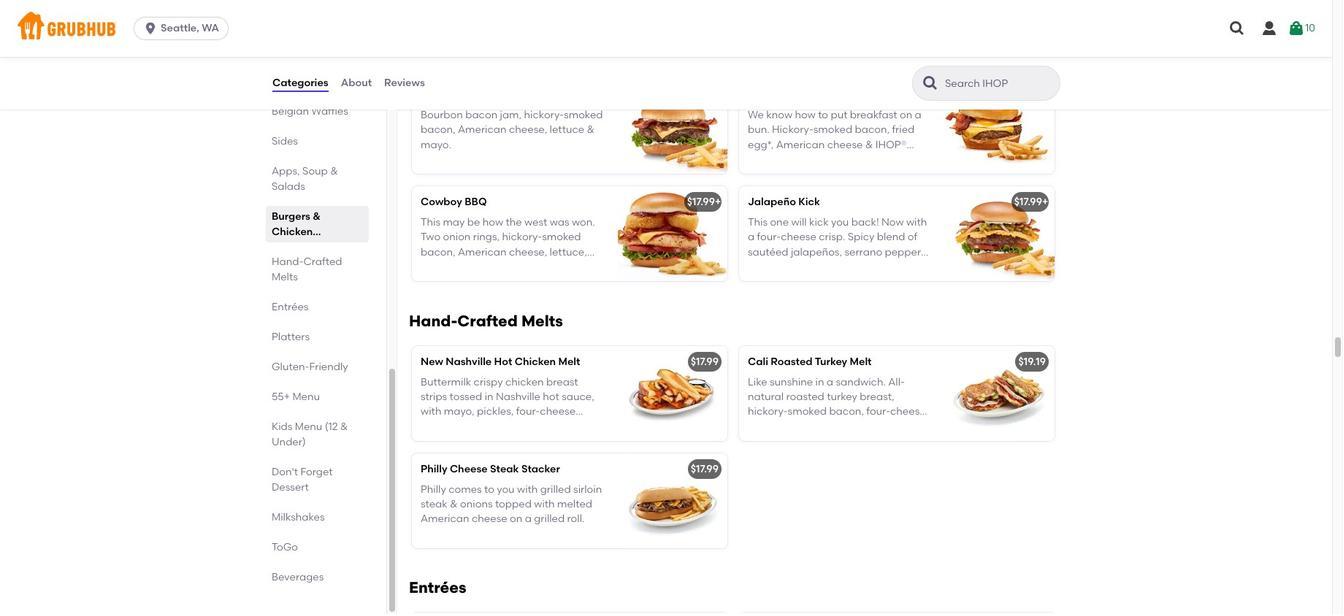 Task type: locate. For each thing, give the bounding box(es) containing it.
0 horizontal spatial svg image
[[1229, 20, 1247, 37]]

0 horizontal spatial lettuce,
[[550, 246, 587, 258]]

0 horizontal spatial crafted
[[304, 256, 342, 268]]

house-made belgian waffles
[[272, 90, 348, 118]]

1 horizontal spatial chicken
[[515, 356, 556, 368]]

philly inside 'philly comes to you with grilled sirloin steak & onions topped with melted american cheese on a grilled roll.'
[[421, 484, 446, 496]]

1 vertical spatial bourbon
[[421, 109, 463, 121]]

how up the rings,
[[483, 216, 504, 229]]

bacon inside bourbon bacon jam, hickory-smoked bacon, american cheese, lettuce & mayo.
[[466, 109, 498, 121]]

topped
[[495, 498, 532, 511]]

0 vertical spatial sauce.
[[880, 46, 913, 58]]

1 vertical spatial how
[[483, 216, 504, 229]]

svg image for 10
[[1288, 20, 1306, 37]]

1 vertical spatial bacon
[[466, 109, 498, 121]]

2 vertical spatial cheese,
[[509, 246, 547, 258]]

jalapeño
[[748, 196, 796, 208]]

philly
[[421, 463, 448, 475], [421, 484, 446, 496]]

0 horizontal spatial bbq
[[465, 196, 487, 208]]

1 vertical spatial sauce.
[[526, 261, 558, 273]]

bacon, up mayo.
[[421, 124, 456, 136]]

american down 'classic.'
[[748, 31, 797, 43]]

svg image inside "seattle, wa" button
[[143, 21, 158, 36]]

svg image
[[1288, 20, 1306, 37], [143, 21, 158, 36]]

menu right 55+
[[293, 391, 320, 403]]

crafted inside 'burgers & chicken sandwiches hand-crafted melts'
[[304, 256, 342, 268]]

0 horizontal spatial entrées
[[272, 301, 309, 313]]

1 vertical spatial lettuce,
[[550, 246, 587, 258]]

only
[[748, 1, 771, 14]]

1 vertical spatial chicken
[[515, 356, 556, 368]]

& down breakfast
[[866, 138, 873, 151]]

0 vertical spatial crafted
[[304, 256, 342, 268]]

on
[[900, 109, 913, 121], [510, 513, 523, 526]]

0 vertical spatial hickory-
[[787, 16, 828, 29]]

melts down sandwiches
[[272, 271, 298, 284]]

bbq up the be
[[465, 196, 487, 208]]

menu
[[293, 391, 320, 403], [295, 421, 322, 433]]

2 horizontal spatial a
[[915, 109, 922, 121]]

1 horizontal spatial sauce.
[[880, 46, 913, 58]]

1 vertical spatial entrées
[[409, 578, 467, 597]]

1 vertical spatial hand-
[[409, 312, 458, 330]]

on up the fried
[[900, 109, 913, 121]]

1 vertical spatial on
[[510, 513, 523, 526]]

0 vertical spatial ihop®
[[847, 46, 878, 58]]

bourbon for bourbon bacon jam
[[421, 88, 464, 101]]

rings,
[[473, 231, 500, 243]]

sauce. down tomato,
[[880, 46, 913, 58]]

american down the know
[[777, 138, 825, 151]]

jam,
[[500, 109, 522, 121]]

cheese, down west
[[509, 246, 547, 258]]

chicken right hot
[[515, 356, 556, 368]]

0 vertical spatial bbq
[[465, 196, 487, 208]]

bourbon left the bacon
[[421, 88, 464, 101]]

$17.99 +
[[1015, 88, 1049, 101], [687, 196, 721, 208], [1015, 196, 1049, 208]]

0 vertical spatial hickory-
[[524, 109, 564, 121]]

1 vertical spatial crafted
[[458, 312, 518, 330]]

burgers
[[272, 210, 310, 223]]

0 vertical spatial philly
[[421, 463, 448, 475]]

american down steak on the bottom left
[[421, 513, 470, 526]]

chicken
[[272, 226, 313, 238], [515, 356, 556, 368]]

ihop® down the fried
[[876, 138, 907, 151]]

chicken down burgers in the left top of the page
[[272, 226, 313, 238]]

lettuce, down was
[[550, 246, 587, 258]]

2 vertical spatial a
[[525, 513, 532, 526]]

to left the you
[[484, 484, 495, 496]]

onion
[[443, 231, 471, 243]]

gluten-
[[272, 361, 310, 373]]

sauce. inside this may be how the west was won. two onion rings, hickory-smoked bacon, american cheese, lettuce, tomato & tangy bbq sauce.
[[526, 261, 558, 273]]

with up topped
[[517, 484, 538, 496]]

cheese inside we know how to put breakfast on a bun. hickory-smoked bacon, fried egg*, american cheese & ihop® sauce
[[828, 138, 863, 151]]

cali roasted turkey melt
[[748, 356, 872, 368]]

1 horizontal spatial lettuce,
[[840, 31, 877, 43]]

smoked down was
[[542, 231, 581, 243]]

svg image inside the 10 button
[[1288, 20, 1306, 37]]

melt right hot
[[559, 356, 581, 368]]

ihop®
[[847, 46, 878, 58], [876, 138, 907, 151]]

to left put on the top of the page
[[818, 109, 829, 121]]

bacon, inside the only bacon can improve upon a classic. hickory-smoked bacon, american cheese, lettuce, tomato, red onion, pickles & ihop® sauce.
[[870, 16, 904, 29]]

how
[[795, 109, 816, 121], [483, 216, 504, 229]]

sauce. inside the only bacon can improve upon a classic. hickory-smoked bacon, american cheese, lettuce, tomato, red onion, pickles & ihop® sauce.
[[880, 46, 913, 58]]

0 horizontal spatial how
[[483, 216, 504, 229]]

55+ menu
[[272, 391, 320, 403]]

1 vertical spatial bbq
[[502, 261, 523, 273]]

don't forget dessert
[[272, 466, 333, 494]]

american inside we know how to put breakfast on a bun. hickory-smoked bacon, fried egg*, american cheese & ihop® sauce
[[777, 138, 825, 151]]

american
[[748, 31, 797, 43], [458, 124, 507, 136], [777, 138, 825, 151], [458, 246, 507, 258], [421, 513, 470, 526]]

1 horizontal spatial melt
[[850, 356, 872, 368]]

1 vertical spatial hickory-
[[772, 124, 814, 136]]

1 vertical spatial menu
[[295, 421, 322, 433]]

1 svg image from the left
[[1229, 20, 1247, 37]]

hickory- down the can
[[787, 16, 828, 29]]

0 vertical spatial cheese,
[[799, 31, 838, 43]]

$17.99 + for won.
[[687, 196, 721, 208]]

made
[[307, 90, 336, 102]]

salads
[[272, 180, 305, 193]]

comes
[[449, 484, 482, 496]]

1 horizontal spatial a
[[900, 1, 907, 14]]

sauce.
[[880, 46, 913, 58], [526, 261, 558, 273]]

lettuce, inside the only bacon can improve upon a classic. hickory-smoked bacon, american cheese, lettuce, tomato, red onion, pickles & ihop® sauce.
[[840, 31, 877, 43]]

gluten-friendly
[[272, 361, 348, 373]]

philly for philly comes to you with grilled sirloin steak & onions topped with melted american cheese on a grilled roll.
[[421, 484, 446, 496]]

pickles
[[800, 46, 834, 58]]

bun.
[[748, 124, 770, 136]]

melt
[[559, 356, 581, 368], [850, 356, 872, 368]]

bacon up 'classic.'
[[773, 1, 806, 14]]

0 vertical spatial a
[[900, 1, 907, 14]]

seattle,
[[161, 22, 199, 34]]

philly left cheese
[[421, 463, 448, 475]]

0 vertical spatial lettuce,
[[840, 31, 877, 43]]

how inside this may be how the west was won. two onion rings, hickory-smoked bacon, american cheese, lettuce, tomato & tangy bbq sauce.
[[483, 216, 504, 229]]

1 vertical spatial ihop®
[[876, 138, 907, 151]]

grilled up "melted"
[[541, 484, 571, 496]]

+ for a
[[1043, 88, 1049, 101]]

1 vertical spatial cheese
[[472, 513, 508, 526]]

a inside we know how to put breakfast on a bun. hickory-smoked bacon, fried egg*, american cheese & ihop® sauce
[[915, 109, 922, 121]]

how right the know
[[795, 109, 816, 121]]

2 philly from the top
[[421, 484, 446, 496]]

1 horizontal spatial bacon
[[773, 1, 806, 14]]

1 horizontal spatial to
[[818, 109, 829, 121]]

two
[[421, 231, 441, 243]]

tomato
[[421, 261, 458, 273]]

menu for kids
[[295, 421, 322, 433]]

& left tangy at the top
[[460, 261, 468, 273]]

$17.99 for big brunch image
[[1015, 88, 1043, 101]]

on down topped
[[510, 513, 523, 526]]

1 vertical spatial cheese,
[[509, 124, 547, 136]]

philly comes to you with grilled sirloin steak & onions topped with melted american cheese on a grilled roll.
[[421, 484, 602, 526]]

crafted down sandwiches
[[304, 256, 342, 268]]

cheese,
[[799, 31, 838, 43], [509, 124, 547, 136], [509, 246, 547, 258]]

0 vertical spatial on
[[900, 109, 913, 121]]

0 vertical spatial grilled
[[541, 484, 571, 496]]

0 vertical spatial bacon
[[773, 1, 806, 14]]

cheese down put on the top of the page
[[828, 138, 863, 151]]

belgian
[[272, 105, 309, 118]]

1 horizontal spatial how
[[795, 109, 816, 121]]

& right burgers in the left top of the page
[[313, 210, 321, 223]]

& right soup
[[330, 165, 338, 178]]

1 melt from the left
[[559, 356, 581, 368]]

lettuce, inside this may be how the west was won. two onion rings, hickory-smoked bacon, american cheese, lettuce, tomato & tangy bbq sauce.
[[550, 246, 587, 258]]

a down topped
[[525, 513, 532, 526]]

hand- up new
[[409, 312, 458, 330]]

10
[[1306, 22, 1316, 34]]

1 philly from the top
[[421, 463, 448, 475]]

bourbon bacon jam image
[[618, 79, 728, 174]]

american down jam,
[[458, 124, 507, 136]]

hickory- inside bourbon bacon jam, hickory-smoked bacon, american cheese, lettuce & mayo.
[[524, 109, 564, 121]]

1 vertical spatial melts
[[522, 312, 563, 330]]

1 horizontal spatial svg image
[[1261, 20, 1279, 37]]

hickory- down the
[[502, 231, 542, 243]]

mayo.
[[421, 138, 451, 151]]

& right pickles
[[837, 46, 844, 58]]

kids
[[272, 421, 293, 433]]

0 horizontal spatial chicken
[[272, 226, 313, 238]]

hickory- down the know
[[772, 124, 814, 136]]

melts up new nashville hot chicken melt
[[522, 312, 563, 330]]

0 vertical spatial to
[[818, 109, 829, 121]]

0 horizontal spatial on
[[510, 513, 523, 526]]

svg image
[[1229, 20, 1247, 37], [1261, 20, 1279, 37]]

2 bourbon from the top
[[421, 109, 463, 121]]

hand-crafted melts
[[409, 312, 563, 330]]

tangy
[[470, 261, 499, 273]]

& down comes
[[450, 498, 458, 511]]

$17.99 for cowboy bbq image
[[687, 196, 715, 208]]

menu left (12
[[295, 421, 322, 433]]

we know how to put breakfast on a bun. hickory-smoked bacon, fried egg*, american cheese & ihop® sauce
[[748, 109, 922, 166]]

hickory- up the lettuce
[[524, 109, 564, 121]]

hand- down sandwiches
[[272, 256, 304, 268]]

cheese, down jam,
[[509, 124, 547, 136]]

bacon down the bacon
[[466, 109, 498, 121]]

ihop® right pickles
[[847, 46, 878, 58]]

0 horizontal spatial melt
[[559, 356, 581, 368]]

bacon inside the only bacon can improve upon a classic. hickory-smoked bacon, american cheese, lettuce, tomato, red onion, pickles & ihop® sauce.
[[773, 1, 806, 14]]

1 horizontal spatial melts
[[522, 312, 563, 330]]

bacon, down upon
[[870, 16, 904, 29]]

smoked down improve
[[828, 16, 867, 29]]

1 vertical spatial a
[[915, 109, 922, 121]]

0 vertical spatial menu
[[293, 391, 320, 403]]

0 horizontal spatial to
[[484, 484, 495, 496]]

smoked up the lettuce
[[564, 109, 603, 121]]

bacon
[[773, 1, 806, 14], [466, 109, 498, 121]]

philly up steak on the bottom left
[[421, 484, 446, 496]]

on inside 'philly comes to you with grilled sirloin steak & onions topped with melted american cheese on a grilled roll.'
[[510, 513, 523, 526]]

bourbon up mayo.
[[421, 109, 463, 121]]

cheese down onions
[[472, 513, 508, 526]]

0 horizontal spatial melts
[[272, 271, 298, 284]]

bbq right tangy at the top
[[502, 261, 523, 273]]

1 horizontal spatial cheese
[[828, 138, 863, 151]]

with left "melted"
[[534, 498, 555, 511]]

crafted
[[304, 256, 342, 268], [458, 312, 518, 330]]

1 vertical spatial philly
[[421, 484, 446, 496]]

this may be how the west was won. two onion rings, hickory-smoked bacon, american cheese, lettuce, tomato & tangy bbq sauce.
[[421, 216, 595, 273]]

put
[[831, 109, 848, 121]]

& inside this may be how the west was won. two onion rings, hickory-smoked bacon, american cheese, lettuce, tomato & tangy bbq sauce.
[[460, 261, 468, 273]]

cheese, inside bourbon bacon jam, hickory-smoked bacon, american cheese, lettuce & mayo.
[[509, 124, 547, 136]]

1 horizontal spatial on
[[900, 109, 913, 121]]

cheese, inside the only bacon can improve upon a classic. hickory-smoked bacon, american cheese, lettuce, tomato, red onion, pickles & ihop® sauce.
[[799, 31, 838, 43]]

& inside 'burgers & chicken sandwiches hand-crafted melts'
[[313, 210, 321, 223]]

0 vertical spatial cheese
[[828, 138, 863, 151]]

apps, soup & salads
[[272, 165, 338, 193]]

1 vertical spatial with
[[534, 498, 555, 511]]

apps,
[[272, 165, 300, 178]]

smoked down put on the top of the page
[[814, 124, 853, 136]]

smoked
[[828, 16, 867, 29], [564, 109, 603, 121], [814, 124, 853, 136], [542, 231, 581, 243]]

0 horizontal spatial sauce.
[[526, 261, 558, 273]]

wa
[[202, 22, 219, 34]]

hand-
[[272, 256, 304, 268], [409, 312, 458, 330]]

a
[[900, 1, 907, 14], [915, 109, 922, 121], [525, 513, 532, 526]]

& inside kids menu (12 & under)
[[340, 421, 348, 433]]

lettuce, down improve
[[840, 31, 877, 43]]

egg*,
[[748, 138, 774, 151]]

about
[[341, 77, 372, 89]]

melts
[[272, 271, 298, 284], [522, 312, 563, 330]]

entrées
[[272, 301, 309, 313], [409, 578, 467, 597]]

& right the lettuce
[[587, 124, 595, 136]]

bourbon inside bourbon bacon jam, hickory-smoked bacon, american cheese, lettuce & mayo.
[[421, 109, 463, 121]]

(12
[[325, 421, 338, 433]]

onions
[[460, 498, 493, 511]]

hickory-
[[787, 16, 828, 29], [772, 124, 814, 136]]

bourbon for bourbon bacon jam, hickory-smoked bacon, american cheese, lettuce & mayo.
[[421, 109, 463, 121]]

a inside 'philly comes to you with grilled sirloin steak & onions topped with melted american cheese on a grilled roll.'
[[525, 513, 532, 526]]

0 horizontal spatial a
[[525, 513, 532, 526]]

soup
[[303, 165, 328, 178]]

lettuce
[[550, 124, 585, 136]]

melt right 'turkey'
[[850, 356, 872, 368]]

0 horizontal spatial cheese
[[472, 513, 508, 526]]

0 vertical spatial chicken
[[272, 226, 313, 238]]

0 vertical spatial hand-
[[272, 256, 304, 268]]

bacon, down breakfast
[[855, 124, 890, 136]]

1 horizontal spatial hand-
[[409, 312, 458, 330]]

menu inside kids menu (12 & under)
[[295, 421, 322, 433]]

0 horizontal spatial bacon
[[466, 109, 498, 121]]

1 bourbon from the top
[[421, 88, 464, 101]]

cheese, up pickles
[[799, 31, 838, 43]]

west
[[525, 216, 548, 229]]

a right upon
[[900, 1, 907, 14]]

on inside we know how to put breakfast on a bun. hickory-smoked bacon, fried egg*, american cheese & ihop® sauce
[[900, 109, 913, 121]]

bourbon bacon jam, hickory-smoked bacon, american cheese, lettuce & mayo.
[[421, 109, 603, 151]]

sauce. down west
[[526, 261, 558, 273]]

grilled left roll.
[[534, 513, 565, 526]]

0 horizontal spatial hand-
[[272, 256, 304, 268]]

a right breakfast
[[915, 109, 922, 121]]

1 vertical spatial hickory-
[[502, 231, 542, 243]]

bacon, inside bourbon bacon jam, hickory-smoked bacon, american cheese, lettuce & mayo.
[[421, 124, 456, 136]]

$19.19
[[1019, 356, 1046, 368]]

american up tangy at the top
[[458, 246, 507, 258]]

0 horizontal spatial svg image
[[143, 21, 158, 36]]

sides
[[272, 135, 298, 148]]

1 horizontal spatial bbq
[[502, 261, 523, 273]]

cheese
[[828, 138, 863, 151], [472, 513, 508, 526]]

0 vertical spatial melts
[[272, 271, 298, 284]]

& right (12
[[340, 421, 348, 433]]

1 vertical spatial to
[[484, 484, 495, 496]]

1 horizontal spatial svg image
[[1288, 20, 1306, 37]]

stacker
[[522, 463, 560, 475]]

crafted up new nashville hot chicken melt
[[458, 312, 518, 330]]

$17.99
[[1015, 88, 1043, 101], [687, 196, 715, 208], [1015, 196, 1043, 208], [691, 356, 719, 368], [691, 463, 719, 475]]

bbq
[[465, 196, 487, 208], [502, 261, 523, 273]]

1 vertical spatial grilled
[[534, 513, 565, 526]]

steak
[[421, 498, 448, 511]]

you
[[497, 484, 515, 496]]

$17.99 + for a
[[1015, 88, 1049, 101]]

ihop® inside we know how to put breakfast on a bun. hickory-smoked bacon, fried egg*, american cheese & ihop® sauce
[[876, 138, 907, 151]]

0 vertical spatial bourbon
[[421, 88, 464, 101]]

0 vertical spatial how
[[795, 109, 816, 121]]

bacon, up tomato
[[421, 246, 456, 258]]

0 vertical spatial entrées
[[272, 301, 309, 313]]

sauce
[[748, 153, 779, 166]]



Task type: describe. For each thing, give the bounding box(es) containing it.
kids menu (12 & under)
[[272, 421, 348, 449]]

american inside 'philly comes to you with grilled sirloin steak & onions topped with melted american cheese on a grilled roll.'
[[421, 513, 470, 526]]

categories button
[[272, 57, 329, 110]]

philly for philly cheese steak stacker
[[421, 463, 448, 475]]

bacon for classic.
[[773, 1, 806, 14]]

the classic image
[[618, 0, 728, 66]]

& inside we know how to put breakfast on a bun. hickory-smoked bacon, fried egg*, american cheese & ihop® sauce
[[866, 138, 873, 151]]

improve
[[830, 1, 870, 14]]

was
[[550, 216, 570, 229]]

1 horizontal spatial entrées
[[409, 578, 467, 597]]

forget
[[301, 466, 333, 479]]

2 svg image from the left
[[1261, 20, 1279, 37]]

bbq inside this may be how the west was won. two onion rings, hickory-smoked bacon, american cheese, lettuce, tomato & tangy bbq sauce.
[[502, 261, 523, 273]]

chicken inside 'burgers & chicken sandwiches hand-crafted melts'
[[272, 226, 313, 238]]

search icon image
[[922, 75, 940, 92]]

a inside the only bacon can improve upon a classic. hickory-smoked bacon, american cheese, lettuce, tomato, red onion, pickles & ihop® sauce.
[[900, 1, 907, 14]]

2 melt from the left
[[850, 356, 872, 368]]

sandwiches
[[272, 241, 332, 254]]

new
[[421, 356, 444, 368]]

we
[[748, 109, 764, 121]]

smoked inside we know how to put breakfast on a bun. hickory-smoked bacon, fried egg*, american cheese & ihop® sauce
[[814, 124, 853, 136]]

main navigation navigation
[[0, 0, 1333, 57]]

milkshakes
[[272, 511, 325, 524]]

& inside 'philly comes to you with grilled sirloin steak & onions topped with melted american cheese on a grilled roll.'
[[450, 498, 458, 511]]

american inside bourbon bacon jam, hickory-smoked bacon, american cheese, lettuce & mayo.
[[458, 124, 507, 136]]

bacon, inside this may be how the west was won. two onion rings, hickory-smoked bacon, american cheese, lettuce, tomato & tangy bbq sauce.
[[421, 246, 456, 258]]

bacon for american
[[466, 109, 498, 121]]

cali roasted turkey melt image
[[946, 346, 1055, 441]]

philly cheese steak stacker image
[[618, 453, 728, 548]]

won.
[[572, 216, 595, 229]]

don't
[[272, 466, 298, 479]]

melts inside 'burgers & chicken sandwiches hand-crafted melts'
[[272, 271, 298, 284]]

upon
[[872, 1, 898, 14]]

breakfast
[[850, 109, 898, 121]]

0 vertical spatial with
[[517, 484, 538, 496]]

waffles
[[312, 105, 348, 118]]

new country fried steak image
[[618, 613, 728, 615]]

the classic with bacon image
[[946, 0, 1055, 66]]

cowboy bbq
[[421, 196, 487, 208]]

kick
[[799, 196, 821, 208]]

new pot roast image
[[946, 613, 1055, 615]]

$17.99 for jalapeño kick image
[[1015, 196, 1043, 208]]

hot
[[494, 356, 513, 368]]

tomato,
[[880, 31, 919, 43]]

reviews
[[384, 77, 425, 89]]

& inside apps, soup & salads
[[330, 165, 338, 178]]

cheese, inside this may be how the west was won. two onion rings, hickory-smoked bacon, american cheese, lettuce, tomato & tangy bbq sauce.
[[509, 246, 547, 258]]

dessert
[[272, 482, 309, 494]]

big brunch image
[[946, 79, 1055, 174]]

cheese inside 'philly comes to you with grilled sirloin steak & onions topped with melted american cheese on a grilled roll.'
[[472, 513, 508, 526]]

house-
[[272, 90, 308, 102]]

classic.
[[748, 16, 784, 29]]

bourbon bacon jam
[[421, 88, 524, 101]]

togo
[[272, 541, 298, 554]]

bacon, inside we know how to put breakfast on a bun. hickory-smoked bacon, fried egg*, american cheese & ihop® sauce
[[855, 124, 890, 136]]

friendly
[[310, 361, 348, 373]]

menu for 55+
[[293, 391, 320, 403]]

svg image for seattle, wa
[[143, 21, 158, 36]]

jalapeño kick image
[[946, 186, 1055, 281]]

how inside we know how to put breakfast on a bun. hickory-smoked bacon, fried egg*, american cheese & ihop® sauce
[[795, 109, 816, 121]]

roll.
[[567, 513, 585, 526]]

steak
[[490, 463, 519, 475]]

this
[[421, 216, 441, 229]]

red
[[748, 46, 765, 58]]

& inside bourbon bacon jam, hickory-smoked bacon, american cheese, lettuce & mayo.
[[587, 124, 595, 136]]

turkey
[[815, 356, 848, 368]]

hand- inside 'burgers & chicken sandwiches hand-crafted melts'
[[272, 256, 304, 268]]

sirloin
[[574, 484, 602, 496]]

new nashville hot chicken melt
[[421, 356, 581, 368]]

platters
[[272, 331, 310, 343]]

onion,
[[767, 46, 798, 58]]

about button
[[340, 57, 373, 110]]

hickory- inside we know how to put breakfast on a bun. hickory-smoked bacon, fried egg*, american cheese & ihop® sauce
[[772, 124, 814, 136]]

cowboy
[[421, 196, 462, 208]]

jam
[[501, 88, 524, 101]]

55+
[[272, 391, 290, 403]]

cheese
[[450, 463, 488, 475]]

only bacon can improve upon a classic. hickory-smoked bacon, american cheese, lettuce, tomato, red onion, pickles & ihop® sauce.
[[748, 1, 919, 58]]

may
[[443, 216, 465, 229]]

know
[[767, 109, 793, 121]]

cali
[[748, 356, 769, 368]]

cowboy bbq image
[[618, 186, 728, 281]]

to inside 'philly comes to you with grilled sirloin steak & onions topped with melted american cheese on a grilled roll.'
[[484, 484, 495, 496]]

smoked inside this may be how the west was won. two onion rings, hickory-smoked bacon, american cheese, lettuce, tomato & tangy bbq sauce.
[[542, 231, 581, 243]]

reviews button
[[384, 57, 426, 110]]

categories
[[273, 77, 329, 89]]

Search IHOP search field
[[944, 77, 1056, 91]]

to inside we know how to put breakfast on a bun. hickory-smoked bacon, fried egg*, american cheese & ihop® sauce
[[818, 109, 829, 121]]

new nashville hot chicken melt image
[[618, 346, 728, 441]]

bacon
[[466, 88, 498, 101]]

only bacon can improve upon a classic. hickory-smoked bacon, american cheese, lettuce, tomato, red onion, pickles & ihop® sauce. button
[[739, 0, 1055, 66]]

jalapeño kick
[[748, 196, 821, 208]]

+ for won.
[[715, 196, 721, 208]]

american inside this may be how the west was won. two onion rings, hickory-smoked bacon, american cheese, lettuce, tomato & tangy bbq sauce.
[[458, 246, 507, 258]]

hickory- inside this may be how the west was won. two onion rings, hickory-smoked bacon, american cheese, lettuce, tomato & tangy bbq sauce.
[[502, 231, 542, 243]]

the
[[506, 216, 522, 229]]

american inside the only bacon can improve upon a classic. hickory-smoked bacon, american cheese, lettuce, tomato, red onion, pickles & ihop® sauce.
[[748, 31, 797, 43]]

ihop® inside the only bacon can improve upon a classic. hickory-smoked bacon, american cheese, lettuce, tomato, red onion, pickles & ihop® sauce.
[[847, 46, 878, 58]]

roasted
[[771, 356, 813, 368]]

1 horizontal spatial crafted
[[458, 312, 518, 330]]

smoked inside bourbon bacon jam, hickory-smoked bacon, american cheese, lettuce & mayo.
[[564, 109, 603, 121]]

seattle, wa
[[161, 22, 219, 34]]

be
[[467, 216, 480, 229]]

& inside the only bacon can improve upon a classic. hickory-smoked bacon, american cheese, lettuce, tomato, red onion, pickles & ihop® sauce.
[[837, 46, 844, 58]]

nashville
[[446, 356, 492, 368]]

burgers & chicken sandwiches hand-crafted melts
[[272, 210, 342, 284]]

smoked inside the only bacon can improve upon a classic. hickory-smoked bacon, american cheese, lettuce, tomato, red onion, pickles & ihop® sauce.
[[828, 16, 867, 29]]

hickory- inside the only bacon can improve upon a classic. hickory-smoked bacon, american cheese, lettuce, tomato, red onion, pickles & ihop® sauce.
[[787, 16, 828, 29]]

melted
[[558, 498, 593, 511]]

philly cheese steak stacker
[[421, 463, 560, 475]]

can
[[808, 1, 827, 14]]

10 button
[[1288, 15, 1316, 42]]

seattle, wa button
[[134, 17, 235, 40]]

fried
[[892, 124, 915, 136]]

under)
[[272, 436, 306, 449]]



Task type: vqa. For each thing, say whether or not it's contained in the screenshot.
smoked
yes



